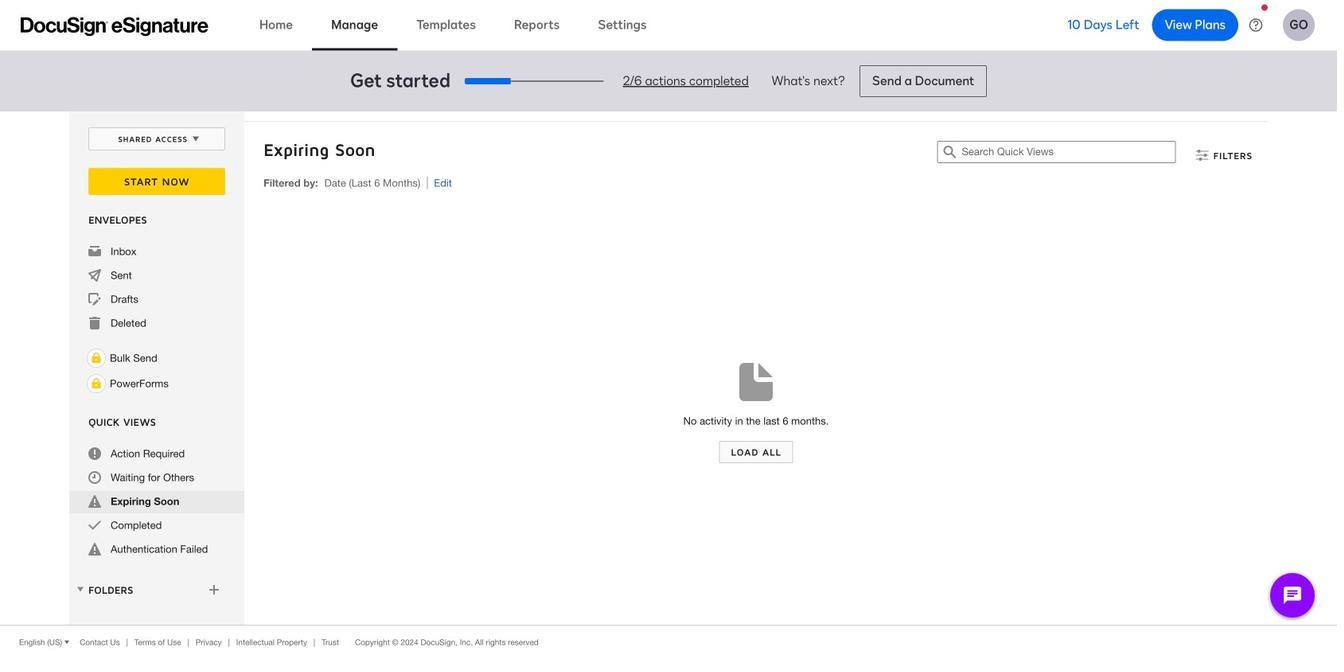 Task type: vqa. For each thing, say whether or not it's contained in the screenshot.
Download image
no



Task type: describe. For each thing, give the bounding box(es) containing it.
action required image
[[88, 448, 101, 460]]

draft image
[[88, 293, 101, 306]]

lock image
[[87, 374, 106, 393]]

2 alert image from the top
[[88, 543, 101, 556]]

Search Quick Views text field
[[962, 142, 1176, 162]]

inbox image
[[88, 245, 101, 258]]

clock image
[[88, 471, 101, 484]]

more info region
[[0, 625, 1338, 659]]

sent image
[[88, 269, 101, 282]]



Task type: locate. For each thing, give the bounding box(es) containing it.
secondary navigation region
[[69, 111, 1272, 625]]

view folders image
[[74, 583, 87, 596]]

alert image down clock image
[[88, 495, 101, 508]]

docusign esignature image
[[21, 17, 209, 36]]

trash image
[[88, 317, 101, 330]]

1 alert image from the top
[[88, 495, 101, 508]]

alert image
[[88, 495, 101, 508], [88, 543, 101, 556]]

alert image down completed icon on the left bottom of page
[[88, 543, 101, 556]]

1 vertical spatial alert image
[[88, 543, 101, 556]]

completed image
[[88, 519, 101, 532]]

lock image
[[87, 349, 106, 368]]

0 vertical spatial alert image
[[88, 495, 101, 508]]



